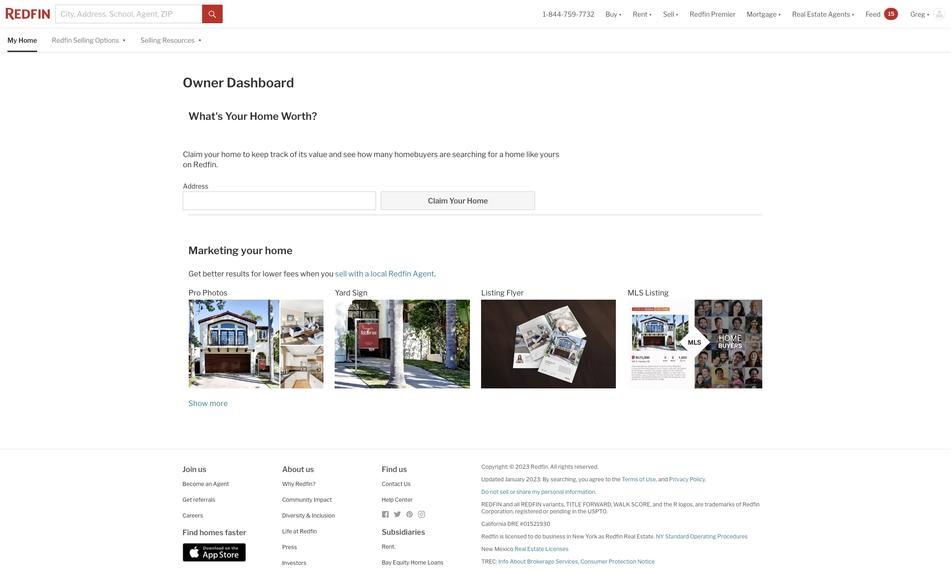 Task type: locate. For each thing, give the bounding box(es) containing it.
us up us
[[399, 466, 407, 475]]

your inside button
[[449, 197, 466, 206]]

get for get referrals
[[183, 497, 192, 504]]

real
[[793, 10, 806, 18], [624, 534, 636, 541], [515, 546, 526, 553]]

real left estate.
[[624, 534, 636, 541]]

0 horizontal spatial your
[[225, 110, 248, 122]]

are left searching
[[440, 150, 451, 159]]

0 horizontal spatial ,
[[578, 559, 579, 566]]

find down careers button
[[183, 529, 198, 538]]

redfin facebook image
[[382, 511, 389, 519]]

2 horizontal spatial .
[[705, 476, 706, 483]]

professional listing flyer image
[[481, 300, 616, 389]]

redfin.
[[193, 161, 218, 169], [531, 464, 549, 471]]

inclusion
[[312, 513, 335, 520]]

a left like
[[500, 150, 504, 159]]

0 horizontal spatial redfin
[[482, 502, 502, 509]]

0 horizontal spatial new
[[482, 546, 493, 553]]

the left uspto.
[[578, 509, 587, 515]]

844-
[[549, 10, 564, 18]]

listing
[[481, 289, 505, 298], [645, 289, 669, 298]]

claim for claim your home
[[428, 197, 448, 206]]

us for find us
[[399, 466, 407, 475]]

free professional listing photos image
[[189, 300, 324, 389]]

selling left options
[[73, 36, 94, 44]]

for right searching
[[488, 150, 498, 159]]

1 vertical spatial get
[[183, 497, 192, 504]]

of right trademarks
[[736, 502, 742, 509]]

all
[[514, 502, 520, 509]]

are right logos,
[[695, 502, 704, 509]]

▾ inside selling resources ▾
[[198, 36, 201, 43]]

1 horizontal spatial listing
[[645, 289, 669, 298]]

uspto.
[[588, 509, 608, 515]]

your up results
[[241, 245, 263, 257]]

1 horizontal spatial ,
[[656, 476, 657, 483]]

home
[[18, 36, 37, 44], [250, 110, 279, 122], [467, 197, 488, 206], [411, 560, 426, 567]]

1 vertical spatial your
[[241, 245, 263, 257]]

your for marketing
[[241, 245, 263, 257]]

redfin. left all
[[531, 464, 549, 471]]

redfin right my home
[[52, 36, 72, 44]]

rent. button
[[382, 544, 396, 551]]

get
[[189, 270, 201, 279], [183, 497, 192, 504]]

for inside claim your home to keep track of its value and see how many homebuyers are searching for a home like yours on redfin.
[[488, 150, 498, 159]]

1 horizontal spatial a
[[500, 150, 504, 159]]

what's your home worth?
[[189, 110, 317, 122]]

california
[[482, 521, 506, 528]]

in inside redfin and all redfin variants, title forward, walk score, and the r logos, are trademarks of redfin corporation, registered or pending in the uspto.
[[572, 509, 577, 515]]

, left "privacy"
[[656, 476, 657, 483]]

1 vertical spatial claim
[[428, 197, 448, 206]]

redfin premier
[[690, 10, 736, 18]]

1 vertical spatial you
[[579, 476, 588, 483]]

or left share
[[510, 489, 515, 496]]

forward,
[[583, 502, 612, 509]]

0 horizontal spatial of
[[290, 150, 297, 159]]

2 horizontal spatial home
[[505, 150, 525, 159]]

1 vertical spatial .
[[705, 476, 706, 483]]

1 selling from the left
[[73, 36, 94, 44]]

1 listing from the left
[[481, 289, 505, 298]]

&
[[306, 513, 311, 520]]

1 us from the left
[[198, 466, 206, 475]]

▾ right rent
[[649, 10, 652, 18]]

mls
[[628, 289, 644, 298]]

0 vertical spatial get
[[189, 270, 201, 279]]

mortgage
[[747, 10, 777, 18]]

home up lower at the top of the page
[[265, 245, 293, 257]]

you right when
[[321, 270, 334, 279]]

1 horizontal spatial find
[[382, 466, 397, 475]]

2 horizontal spatial the
[[664, 502, 673, 509]]

0 horizontal spatial about
[[282, 466, 304, 475]]

what's
[[189, 110, 223, 122]]

2023:
[[526, 476, 542, 483]]

0 horizontal spatial you
[[321, 270, 334, 279]]

or inside redfin and all redfin variants, title forward, walk score, and the r logos, are trademarks of redfin corporation, registered or pending in the uspto.
[[543, 509, 549, 515]]

0 horizontal spatial for
[[251, 270, 261, 279]]

2 vertical spatial to
[[528, 534, 534, 541]]

and right score,
[[653, 502, 663, 509]]

my home
[[7, 36, 37, 44]]

redfin right the as
[[606, 534, 623, 541]]

0 vertical spatial are
[[440, 150, 451, 159]]

of left use
[[640, 476, 645, 483]]

home left like
[[505, 150, 525, 159]]

to left keep
[[243, 150, 250, 159]]

help
[[382, 497, 394, 504]]

0 vertical spatial or
[[510, 489, 515, 496]]

1 horizontal spatial estate
[[807, 10, 827, 18]]

1 vertical spatial or
[[543, 509, 549, 515]]

1 horizontal spatial of
[[640, 476, 645, 483]]

download the redfin app on the apple app store image
[[183, 544, 246, 562]]

in right pending
[[572, 509, 577, 515]]

bay equity home loans
[[382, 560, 444, 567]]

get up careers button
[[183, 497, 192, 504]]

to
[[243, 150, 250, 159], [606, 476, 611, 483], [528, 534, 534, 541]]

0 horizontal spatial .
[[434, 270, 436, 279]]

▾ right "buy"
[[619, 10, 622, 18]]

licenses
[[546, 546, 569, 553]]

0 horizontal spatial real
[[515, 546, 526, 553]]

show more
[[189, 400, 228, 409]]

mortgage ▾ button
[[741, 0, 787, 28]]

0 horizontal spatial redfin.
[[193, 161, 218, 169]]

home left keep
[[221, 150, 241, 159]]

0 horizontal spatial a
[[365, 270, 369, 279]]

the left terms
[[612, 476, 621, 483]]

your for claim
[[204, 150, 220, 159]]

new up trec:
[[482, 546, 493, 553]]

more
[[210, 400, 228, 409]]

1 horizontal spatial your
[[241, 245, 263, 257]]

estate inside dropdown button
[[807, 10, 827, 18]]

None search field
[[183, 192, 376, 210]]

fees
[[284, 270, 299, 279]]

listing flyer
[[481, 289, 524, 298]]

and right use
[[659, 476, 668, 483]]

0 vertical spatial a
[[500, 150, 504, 159]]

and left "all"
[[503, 502, 513, 509]]

january
[[505, 476, 525, 483]]

redfin right trademarks
[[743, 502, 760, 509]]

0 horizontal spatial are
[[440, 150, 451, 159]]

rent.
[[382, 544, 396, 551]]

0 vertical spatial find
[[382, 466, 397, 475]]

its
[[299, 150, 307, 159]]

1 horizontal spatial or
[[543, 509, 549, 515]]

0 vertical spatial for
[[488, 150, 498, 159]]

listing left flyer
[[481, 289, 505, 298]]

1 vertical spatial in
[[567, 534, 571, 541]]

0 vertical spatial estate
[[807, 10, 827, 18]]

1 vertical spatial new
[[482, 546, 493, 553]]

and left see
[[329, 150, 342, 159]]

2 horizontal spatial real
[[793, 10, 806, 18]]

home for bay equity home loans
[[411, 560, 426, 567]]

0 vertical spatial .
[[434, 270, 436, 279]]

home for claim your home
[[467, 197, 488, 206]]

0 horizontal spatial listing
[[481, 289, 505, 298]]

submit search image
[[209, 11, 216, 18]]

to right agree
[[606, 476, 611, 483]]

do
[[535, 534, 541, 541]]

do
[[482, 489, 489, 496]]

your
[[204, 150, 220, 159], [241, 245, 263, 257]]

redfin. right on
[[193, 161, 218, 169]]

community impact button
[[282, 497, 332, 504]]

to left do
[[528, 534, 534, 541]]

1 horizontal spatial are
[[695, 502, 704, 509]]

redfin left is
[[482, 534, 499, 541]]

investors
[[282, 560, 307, 567]]

2 us from the left
[[306, 466, 314, 475]]

claim inside claim your home button
[[428, 197, 448, 206]]

sell left with
[[335, 270, 347, 279]]

listing right mls
[[645, 289, 669, 298]]

0 horizontal spatial claim
[[183, 150, 203, 159]]

pro photos
[[189, 289, 228, 298]]

registered
[[515, 509, 542, 515]]

to for business
[[528, 534, 534, 541]]

2 vertical spatial of
[[736, 502, 742, 509]]

referrals
[[193, 497, 215, 504]]

redfin down 'my'
[[521, 502, 542, 509]]

redfin left premier
[[690, 10, 710, 18]]

1 horizontal spatial to
[[528, 534, 534, 541]]

0 vertical spatial of
[[290, 150, 297, 159]]

1 horizontal spatial selling
[[141, 36, 161, 44]]

the left "r" on the right bottom of the page
[[664, 502, 673, 509]]

options
[[95, 36, 119, 44]]

my
[[532, 489, 540, 496]]

you
[[321, 270, 334, 279], [579, 476, 588, 483]]

1 horizontal spatial your
[[449, 197, 466, 206]]

owner dashboard
[[183, 75, 294, 91]]

1 horizontal spatial in
[[572, 509, 577, 515]]

0 horizontal spatial in
[[567, 534, 571, 541]]

us
[[198, 466, 206, 475], [306, 466, 314, 475], [399, 466, 407, 475]]

1 vertical spatial sell
[[500, 489, 509, 496]]

0 vertical spatial real
[[793, 10, 806, 18]]

1 vertical spatial estate
[[528, 546, 544, 553]]

3 us from the left
[[399, 466, 407, 475]]

score,
[[631, 502, 652, 509]]

1 vertical spatial real
[[624, 534, 636, 541]]

my
[[7, 36, 17, 44]]

1 horizontal spatial redfin
[[521, 502, 542, 509]]

your inside claim your home to keep track of its value and see how many homebuyers are searching for a home like yours on redfin.
[[204, 150, 220, 159]]

your up address at the top
[[204, 150, 220, 159]]

selling inside selling resources ▾
[[141, 36, 161, 44]]

redfin inside redfin selling options ▾
[[52, 36, 72, 44]]

1 vertical spatial find
[[183, 529, 198, 538]]

real right mortgage ▾ button
[[793, 10, 806, 18]]

of left its
[[290, 150, 297, 159]]

mortgage ▾
[[747, 10, 781, 18]]

home inside the my home link
[[18, 36, 37, 44]]

2 redfin from the left
[[521, 502, 542, 509]]

1 horizontal spatial home
[[265, 245, 293, 257]]

redfin. inside claim your home to keep track of its value and see how many homebuyers are searching for a home like yours on redfin.
[[193, 161, 218, 169]]

with
[[349, 270, 364, 279]]

2 horizontal spatial us
[[399, 466, 407, 475]]

claim
[[183, 150, 203, 159], [428, 197, 448, 206]]

0 vertical spatial your
[[204, 150, 220, 159]]

redfin?
[[295, 481, 316, 488]]

2 horizontal spatial of
[[736, 502, 742, 509]]

find for find homes faster
[[183, 529, 198, 538]]

redfin inside button
[[690, 10, 710, 18]]

1-844-759-7732
[[543, 10, 595, 18]]

corporation,
[[482, 509, 514, 515]]

2 selling from the left
[[141, 36, 161, 44]]

you up information
[[579, 476, 588, 483]]

to inside claim your home to keep track of its value and see how many homebuyers are searching for a home like yours on redfin.
[[243, 150, 250, 159]]

0 horizontal spatial the
[[578, 509, 587, 515]]

claim inside claim your home to keep track of its value and see how many homebuyers are searching for a home like yours on redfin.
[[183, 150, 203, 159]]

new
[[573, 534, 585, 541], [482, 546, 493, 553]]

1 vertical spatial for
[[251, 270, 261, 279]]

redfin down not in the bottom right of the page
[[482, 502, 502, 509]]

mexico
[[495, 546, 514, 553]]

about right info
[[510, 559, 526, 566]]

▾ right resources
[[198, 36, 201, 43]]

home inside claim your home button
[[467, 197, 488, 206]]

about up why
[[282, 466, 304, 475]]

0 vertical spatial to
[[243, 150, 250, 159]]

0 horizontal spatial your
[[204, 150, 220, 159]]

us right "join"
[[198, 466, 206, 475]]

1 horizontal spatial claim
[[428, 197, 448, 206]]

life at redfin button
[[282, 529, 317, 535]]

sell
[[335, 270, 347, 279], [500, 489, 509, 496]]

title
[[566, 502, 582, 509]]

press button
[[282, 544, 297, 551]]

keep
[[252, 150, 269, 159]]

in right business
[[567, 534, 571, 541]]

1 horizontal spatial about
[[510, 559, 526, 566]]

1 horizontal spatial the
[[612, 476, 621, 483]]

▾ right options
[[123, 36, 126, 43]]

the
[[612, 476, 621, 483], [664, 502, 673, 509], [578, 509, 587, 515]]

1 horizontal spatial .
[[596, 489, 597, 496]]

redfin yard sign image
[[335, 300, 470, 389]]

logos,
[[679, 502, 694, 509]]

estate down do
[[528, 546, 544, 553]]

0 vertical spatial your
[[225, 110, 248, 122]]

for left lower at the top of the page
[[251, 270, 261, 279]]

why redfin? button
[[282, 481, 316, 488]]

selling left resources
[[141, 36, 161, 44]]

real estate agents ▾ button
[[787, 0, 861, 28]]

sell right not in the bottom right of the page
[[500, 489, 509, 496]]

find up 'contact'
[[382, 466, 397, 475]]

0 horizontal spatial sell
[[335, 270, 347, 279]]

1 vertical spatial redfin.
[[531, 464, 549, 471]]

real down "licensed"
[[515, 546, 526, 553]]

estate left agents at the top right
[[807, 10, 827, 18]]

community
[[282, 497, 313, 504]]

0 horizontal spatial find
[[183, 529, 198, 538]]

#01521930
[[520, 521, 551, 528]]

0 horizontal spatial home
[[221, 150, 241, 159]]

us for join us
[[198, 466, 206, 475]]

a right with
[[365, 270, 369, 279]]

yard
[[335, 289, 351, 298]]

sell ▾ button
[[663, 0, 679, 28]]

all
[[550, 464, 557, 471]]

0 vertical spatial new
[[573, 534, 585, 541]]

get left better
[[189, 270, 201, 279]]

, left 'consumer'
[[578, 559, 579, 566]]

0 horizontal spatial or
[[510, 489, 515, 496]]

standard
[[665, 534, 689, 541]]

0 horizontal spatial to
[[243, 150, 250, 159]]

services
[[556, 559, 578, 566]]

sell ▾ button
[[658, 0, 684, 28]]

home for claim your home to keep track of its value and see how many homebuyers are searching for a home like yours on redfin.
[[221, 150, 241, 159]]

new left york
[[573, 534, 585, 541]]

1 vertical spatial your
[[449, 197, 466, 206]]

1 horizontal spatial for
[[488, 150, 498, 159]]

a
[[500, 150, 504, 159], [365, 270, 369, 279]]

for
[[488, 150, 498, 159], [251, 270, 261, 279]]

us up redfin?
[[306, 466, 314, 475]]

0 vertical spatial in
[[572, 509, 577, 515]]

or left pending
[[543, 509, 549, 515]]

notice
[[638, 559, 655, 566]]

0 vertical spatial redfin.
[[193, 161, 218, 169]]

dashboard
[[227, 75, 294, 91]]

1 vertical spatial are
[[695, 502, 704, 509]]

1 vertical spatial to
[[606, 476, 611, 483]]

real estate agents ▾
[[793, 10, 855, 18]]

0 horizontal spatial us
[[198, 466, 206, 475]]

1 horizontal spatial us
[[306, 466, 314, 475]]

redfin premier button
[[684, 0, 741, 28]]



Task type: describe. For each thing, give the bounding box(es) containing it.
careers button
[[183, 513, 203, 520]]

copyright:
[[482, 464, 509, 471]]

california dre #01521930
[[482, 521, 551, 528]]

sell with a local redfin agent link
[[335, 270, 434, 279]]

estate.
[[637, 534, 655, 541]]

searching,
[[551, 476, 578, 483]]

york
[[586, 534, 598, 541]]

sell ▾
[[663, 10, 679, 18]]

sign
[[352, 289, 368, 298]]

1 vertical spatial of
[[640, 476, 645, 483]]

a inside claim your home to keep track of its value and see how many homebuyers are searching for a home like yours on redfin.
[[500, 150, 504, 159]]

and inside claim your home to keep track of its value and see how many homebuyers are searching for a home like yours on redfin.
[[329, 150, 342, 159]]

redfin and all redfin variants, title forward, walk score, and the r logos, are trademarks of redfin corporation, registered or pending in the uspto.
[[482, 502, 760, 515]]

impact
[[314, 497, 332, 504]]

press
[[282, 544, 297, 551]]

trec:
[[482, 559, 497, 566]]

address
[[183, 182, 208, 190]]

▾ right sell
[[676, 10, 679, 18]]

your for what's
[[225, 110, 248, 122]]

diversity & inclusion button
[[282, 513, 335, 520]]

trademarks
[[705, 502, 735, 509]]

value
[[309, 150, 327, 159]]

contact us button
[[382, 481, 411, 488]]

greg
[[911, 10, 926, 18]]

agents
[[829, 10, 851, 18]]

many
[[374, 150, 393, 159]]

▾ inside redfin selling options ▾
[[123, 36, 126, 43]]

results
[[226, 270, 250, 279]]

find for find us
[[382, 466, 397, 475]]

contact us
[[382, 481, 411, 488]]

▾ right mortgage
[[778, 10, 781, 18]]

local mls listing image
[[628, 300, 763, 389]]

contact
[[382, 481, 403, 488]]

loans
[[428, 560, 444, 567]]

1 horizontal spatial sell
[[500, 489, 509, 496]]

at
[[293, 529, 299, 535]]

of inside claim your home to keep track of its value and see how many homebuyers are searching for a home like yours on redfin.
[[290, 150, 297, 159]]

walk
[[614, 502, 630, 509]]

yard sign
[[335, 289, 368, 298]]

terms
[[622, 476, 638, 483]]

subsidiaries
[[382, 529, 425, 537]]

is
[[500, 534, 504, 541]]

when
[[300, 270, 319, 279]]

get for get better results for lower fees when you sell with a local redfin agent .
[[189, 270, 201, 279]]

redfin right at
[[300, 529, 317, 535]]

buy ▾ button
[[606, 0, 622, 28]]

buy
[[606, 10, 618, 18]]

0 horizontal spatial estate
[[528, 546, 544, 553]]

not
[[490, 489, 499, 496]]

careers
[[183, 513, 203, 520]]

2 listing from the left
[[645, 289, 669, 298]]

get referrals button
[[183, 497, 215, 504]]

759-
[[564, 10, 579, 18]]

share
[[517, 489, 531, 496]]

life at redfin
[[282, 529, 317, 535]]

find us
[[382, 466, 407, 475]]

redfin selling options ▾
[[52, 36, 126, 44]]

▾ right 'greg'
[[927, 10, 930, 18]]

1 horizontal spatial redfin.
[[531, 464, 549, 471]]

1-844-759-7732 link
[[543, 10, 595, 18]]

are inside redfin and all redfin variants, title forward, walk score, and the r logos, are trademarks of redfin corporation, registered or pending in the uspto.
[[695, 502, 704, 509]]

0 vertical spatial you
[[321, 270, 334, 279]]

1 horizontal spatial you
[[579, 476, 588, 483]]

reserved.
[[575, 464, 599, 471]]

life
[[282, 529, 292, 535]]

1 vertical spatial a
[[365, 270, 369, 279]]

us
[[404, 481, 411, 488]]

privacy policy link
[[669, 476, 705, 483]]

about us
[[282, 466, 314, 475]]

like
[[527, 150, 539, 159]]

consumer protection notice link
[[581, 559, 655, 566]]

help center button
[[382, 497, 413, 504]]

center
[[395, 497, 413, 504]]

updated january 2023: by searching, you agree to the terms of use , and privacy policy .
[[482, 476, 706, 483]]

your for claim
[[449, 197, 466, 206]]

feed
[[866, 10, 881, 18]]

on
[[183, 161, 192, 169]]

▾ right agents at the top right
[[852, 10, 855, 18]]

info
[[499, 559, 509, 566]]

real inside dropdown button
[[793, 10, 806, 18]]

licensed
[[505, 534, 527, 541]]

protection
[[609, 559, 637, 566]]

redfin pinterest image
[[406, 511, 414, 519]]

redfin is licensed to do business in new york as redfin real estate. ny standard operating procedures
[[482, 534, 748, 541]]

are inside claim your home to keep track of its value and see how many homebuyers are searching for a home like yours on redfin.
[[440, 150, 451, 159]]

1 vertical spatial about
[[510, 559, 526, 566]]

redfin twitter image
[[394, 511, 401, 519]]

brokerage
[[527, 559, 555, 566]]

selling inside redfin selling options ▾
[[73, 36, 94, 44]]

City, Address, School, Agent, ZIP search field
[[55, 5, 202, 23]]

real estate agents ▾ link
[[793, 0, 855, 28]]

1 horizontal spatial real
[[624, 534, 636, 541]]

do not sell or share my personal information link
[[482, 489, 596, 496]]

selling resources ▾
[[141, 36, 201, 44]]

bay equity home loans button
[[382, 560, 444, 567]]

claim for claim your home to keep track of its value and see how many homebuyers are searching for a home like yours on redfin.
[[183, 150, 203, 159]]

personal
[[542, 489, 564, 496]]

1 vertical spatial ,
[[578, 559, 579, 566]]

redfin inside redfin and all redfin variants, title forward, walk score, and the r logos, are trademarks of redfin corporation, registered or pending in the uspto.
[[743, 502, 760, 509]]

2 vertical spatial real
[[515, 546, 526, 553]]

sell
[[663, 10, 674, 18]]

diversity
[[282, 513, 305, 520]]

diversity & inclusion
[[282, 513, 335, 520]]

1 horizontal spatial new
[[573, 534, 585, 541]]

show
[[189, 400, 208, 409]]

worth?
[[281, 110, 317, 122]]

home for what's your home worth?
[[250, 110, 279, 122]]

redfin instagram image
[[418, 511, 426, 519]]

copyright: © 2023 redfin. all rights reserved.
[[482, 464, 599, 471]]

of inside redfin and all redfin variants, title forward, walk score, and the r logos, are trademarks of redfin corporation, registered or pending in the uspto.
[[736, 502, 742, 509]]

community impact
[[282, 497, 332, 504]]

0 vertical spatial sell
[[335, 270, 347, 279]]

policy
[[690, 476, 705, 483]]

1 redfin from the left
[[482, 502, 502, 509]]

2 horizontal spatial to
[[606, 476, 611, 483]]

show more link
[[189, 400, 228, 409]]

us for about us
[[306, 466, 314, 475]]

equity
[[393, 560, 410, 567]]

©
[[510, 464, 514, 471]]

business
[[543, 534, 566, 541]]

terms of use link
[[622, 476, 656, 483]]

0 vertical spatial ,
[[656, 476, 657, 483]]

claim your home to keep track of its value and see how many homebuyers are searching for a home like yours on redfin.
[[183, 150, 560, 169]]

to for track
[[243, 150, 250, 159]]

2 vertical spatial .
[[596, 489, 597, 496]]

agree
[[589, 476, 604, 483]]

home for marketing your home
[[265, 245, 293, 257]]

how
[[357, 150, 372, 159]]

do not sell or share my personal information .
[[482, 489, 597, 496]]

redfin selling options link
[[52, 28, 119, 52]]



Task type: vqa. For each thing, say whether or not it's contained in the screenshot.
Accessible home the home
no



